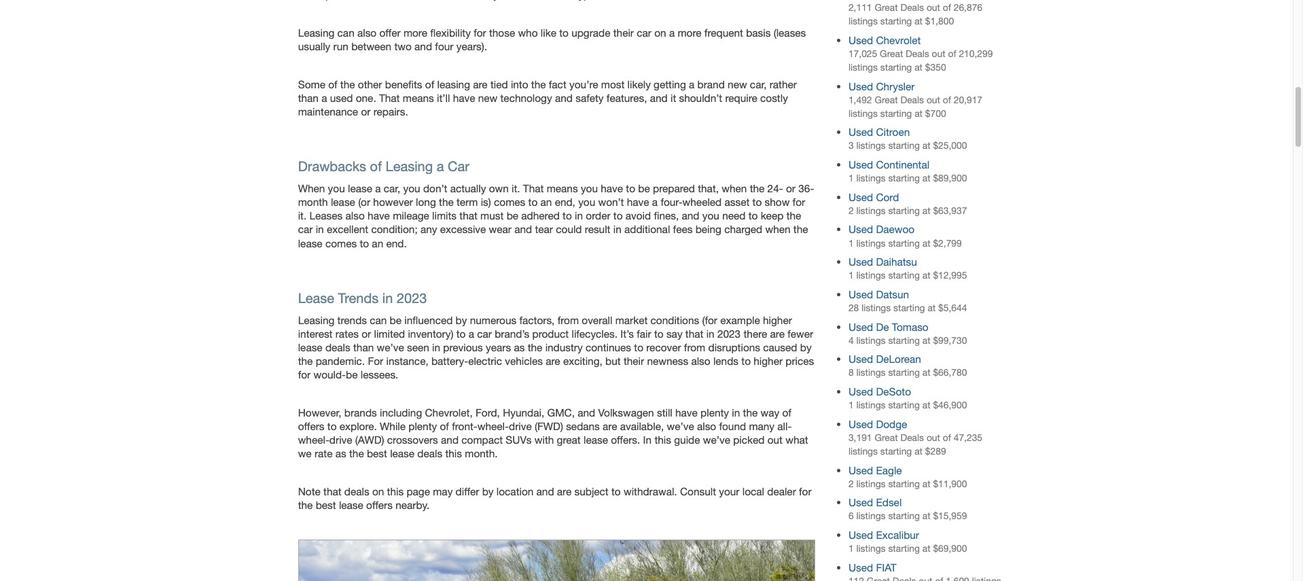Task type: locate. For each thing, give the bounding box(es) containing it.
the inside note that deals on this page may differ by location and are subject to withdrawal. consult your local dealer for the best lease offers nearby.
[[298, 499, 313, 511]]

deals inside 2,111 great deals out of 26,876 listings starting at
[[901, 2, 924, 13]]

1 vertical spatial we've
[[667, 420, 694, 432]]

0 vertical spatial this
[[655, 434, 672, 446]]

are inside note that deals on this page may differ by location and are subject to withdrawal. consult your local dealer for the best lease offers nearby.
[[557, 485, 572, 498]]

(leases
[[774, 26, 806, 39]]

10 used from the top
[[849, 353, 873, 365]]

0 horizontal spatial plenty
[[409, 420, 437, 432]]

used for used delorean 8 listings starting at $66,780
[[849, 353, 873, 365]]

listings inside used desoto 1 listings starting at $46,900
[[857, 400, 886, 411]]

8 used from the top
[[849, 288, 873, 300]]

a up getting
[[669, 26, 675, 39]]

1 vertical spatial new
[[478, 92, 498, 104]]

0 vertical spatial by
[[456, 314, 467, 326]]

3,191
[[849, 432, 872, 443]]

used inside used desoto 1 listings starting at $46,900
[[849, 385, 873, 398]]

starting inside 2,111 great deals out of 26,876 listings starting at
[[881, 16, 912, 27]]

lease down interest
[[298, 341, 323, 353]]

from up product
[[558, 314, 579, 326]]

0 vertical spatial their
[[614, 26, 634, 39]]

0 horizontal spatial on
[[372, 485, 384, 498]]

used desoto link
[[849, 385, 911, 398]]

deals inside 17,025 great deals out of 210,299 listings starting at
[[906, 48, 930, 59]]

deals inside however, brands including chevrolet, ford, hyundai, gmc, and volkswagen still have plenty in the way of offers to explore. while plenty of front-wheel-drive (fwd) sedans are available, we've also found many all- wheel-drive (awd) crossovers and compact suvs with great lease offers. in this guide we've picked out what we rate as the best lease deals this month.
[[418, 447, 443, 460]]

used
[[330, 92, 353, 104]]

15 used from the top
[[849, 529, 873, 541]]

require
[[726, 92, 758, 104]]

also inside however, brands including chevrolet, ford, hyundai, gmc, and volkswagen still have plenty in the way of offers to explore. while plenty of front-wheel-drive (fwd) sedans are available, we've also found many all- wheel-drive (awd) crossovers and compact suvs with great lease offers. in this guide we've picked out what we rate as the best lease deals this month.
[[697, 420, 717, 432]]

$46,900
[[934, 400, 968, 411]]

their right but at the bottom left of the page
[[624, 355, 644, 367]]

car inside leasing can also offer more flexibility for those who like to upgrade their car on a more frequent basis (leases usually run between two and four years).
[[637, 26, 652, 39]]

1 horizontal spatial than
[[353, 341, 374, 353]]

0 vertical spatial we've
[[377, 341, 404, 353]]

this
[[655, 434, 672, 446], [446, 447, 462, 460], [387, 485, 404, 498]]

you're
[[570, 78, 599, 90]]

drive up suvs on the bottom left of the page
[[509, 420, 532, 432]]

$15,959
[[934, 511, 968, 522]]

used inside used daewoo 1 listings starting at $2,799
[[849, 223, 873, 236]]

1 vertical spatial car
[[298, 223, 313, 236]]

car, inside when you lease a car, you don't actually own it. that means you have to be prepared that, when the 24- or 36- month lease (or however long the term is) comes to an end, you won't have a four-wheeled asset to show for it. leases also have mileage limits that must be adhered to in order to avoid fines, and you need to keep the car in excellent condition; any excessive wear and tear could result in additional fees being charged when the lease comes to an end.
[[384, 182, 401, 195]]

1 vertical spatial that
[[523, 182, 544, 195]]

starting inside 'used delorean 8 listings starting at $66,780'
[[889, 367, 920, 378]]

1 horizontal spatial this
[[446, 447, 462, 460]]

1 vertical spatial this
[[446, 447, 462, 460]]

2 horizontal spatial that
[[686, 327, 704, 340]]

what
[[786, 434, 809, 446]]

listings down de
[[857, 335, 886, 346]]

may
[[433, 485, 453, 498]]

lease trends in 2023
[[298, 290, 427, 306]]

the up many
[[743, 406, 758, 419]]

0 horizontal spatial comes
[[326, 237, 357, 249]]

are up offers.
[[603, 420, 617, 432]]

1 vertical spatial that
[[686, 327, 704, 340]]

from
[[558, 314, 579, 326], [684, 341, 706, 353]]

charged
[[725, 223, 763, 236]]

and inside note that deals on this page may differ by location and are subject to withdrawal. consult your local dealer for the best lease offers nearby.
[[537, 485, 554, 498]]

at down tomaso
[[923, 335, 931, 346]]

1 vertical spatial car,
[[384, 182, 401, 195]]

comes down excellent
[[326, 237, 357, 249]]

0 horizontal spatial new
[[478, 92, 498, 104]]

1 horizontal spatial car,
[[750, 78, 767, 90]]

used down 8
[[849, 385, 873, 398]]

(or
[[358, 196, 371, 208]]

can inside leasing can also offer more flexibility for those who like to upgrade their car on a more frequent basis (leases usually run between two and four years).
[[338, 26, 355, 39]]

0 horizontal spatial offers
[[298, 420, 325, 432]]

0 horizontal spatial it.
[[298, 210, 307, 222]]

offers inside however, brands including chevrolet, ford, hyundai, gmc, and volkswagen still have plenty in the way of offers to explore. while plenty of front-wheel-drive (fwd) sedans are available, we've also found many all- wheel-drive (awd) crossovers and compact suvs with great lease offers. in this guide we've picked out what we rate as the best lease deals this month.
[[298, 420, 325, 432]]

to up adhered
[[529, 196, 538, 208]]

2 down used cord link
[[849, 205, 854, 216]]

years
[[486, 341, 511, 353]]

to inside however, brands including chevrolet, ford, hyundai, gmc, and volkswagen still have plenty in the way of offers to explore. while plenty of front-wheel-drive (fwd) sedans are available, we've also found many all- wheel-drive (awd) crossovers and compact suvs with great lease offers. in this guide we've picked out what we rate as the best lease deals this month.
[[327, 420, 337, 432]]

previous
[[443, 341, 483, 353]]

used inside used excalibur 1 listings starting at $69,900
[[849, 529, 873, 541]]

at left $12,995
[[923, 270, 931, 281]]

found
[[719, 420, 746, 432]]

likely
[[628, 78, 651, 90]]

1 vertical spatial means
[[547, 182, 578, 195]]

out for dodge
[[927, 432, 941, 443]]

overall
[[582, 314, 613, 326]]

years).
[[457, 40, 487, 52]]

to right subject
[[612, 485, 621, 498]]

1 horizontal spatial new
[[728, 78, 747, 90]]

0 vertical spatial offers
[[298, 420, 325, 432]]

1 horizontal spatial from
[[684, 341, 706, 353]]

0 horizontal spatial by
[[456, 314, 467, 326]]

used for used daihatsu 1 listings starting at $12,995
[[849, 256, 873, 268]]

$12,995
[[934, 270, 968, 281]]

used inside used de tomaso 4 listings starting at $99,730
[[849, 321, 873, 333]]

1 vertical spatial wheel-
[[298, 434, 330, 446]]

1 inside used daihatsu 1 listings starting at $12,995
[[849, 270, 854, 281]]

a up previous in the bottom left of the page
[[469, 327, 474, 340]]

1 vertical spatial 2
[[849, 478, 854, 489]]

the
[[340, 78, 355, 90], [531, 78, 546, 90], [750, 182, 765, 195], [439, 196, 454, 208], [787, 210, 802, 222], [794, 223, 809, 236], [528, 341, 543, 353], [298, 355, 313, 367], [743, 406, 758, 419], [349, 447, 364, 460], [298, 499, 313, 511]]

car
[[637, 26, 652, 39], [298, 223, 313, 236], [477, 327, 492, 340]]

2 horizontal spatial this
[[655, 434, 672, 446]]

dealer
[[768, 485, 796, 498]]

1 vertical spatial offers
[[366, 499, 393, 511]]

2 for used eagle
[[849, 478, 854, 489]]

car, up costly
[[750, 78, 767, 90]]

an
[[541, 196, 552, 208], [372, 237, 383, 249]]

1 used from the top
[[849, 34, 873, 46]]

listings inside 2,111 great deals out of 26,876 listings starting at
[[849, 16, 878, 27]]

1 for used daihatsu
[[849, 270, 854, 281]]

technology
[[501, 92, 552, 104]]

2 2 from the top
[[849, 478, 854, 489]]

at left $69,900
[[923, 543, 931, 554]]

1 vertical spatial plenty
[[409, 420, 437, 432]]

are left subject
[[557, 485, 572, 498]]

1 vertical spatial can
[[370, 314, 387, 326]]

starting down daewoo at the right of the page
[[889, 238, 920, 248]]

used for used daewoo 1 listings starting at $2,799
[[849, 223, 873, 236]]

0 horizontal spatial as
[[336, 447, 346, 460]]

1 horizontal spatial offers
[[366, 499, 393, 511]]

0 vertical spatial deals
[[326, 341, 351, 353]]

0 vertical spatial comes
[[494, 196, 526, 208]]

4
[[849, 335, 854, 346]]

at inside used datsun 28 listings starting at $5,644
[[928, 302, 936, 313]]

used left cord
[[849, 191, 873, 203]]

and right "location"
[[537, 485, 554, 498]]

compact
[[462, 434, 503, 446]]

0 horizontal spatial car
[[298, 223, 313, 236]]

1 inside used excalibur 1 listings starting at $69,900
[[849, 543, 854, 554]]

or inside 'leasing trends can be influenced by numerous factors, from overall market conditions (for example higher interest rates or limited inventory) to a car brand's product lifecycles. it's fair to say that in 2023 there are fewer lease deals than we've seen in previous years as the industry continues to recover from disruptions caused by the pandemic. for instance, battery-electric vehicles are exciting, but their newness also lends to higher prices for would-be lessees.'
[[362, 327, 371, 340]]

as
[[514, 341, 525, 353], [336, 447, 346, 460]]

2 horizontal spatial by
[[801, 341, 812, 353]]

used inside "used citroen 3 listings starting at $25,000"
[[849, 126, 873, 138]]

that
[[460, 210, 478, 222], [686, 327, 704, 340], [324, 485, 342, 498]]

used inside the used continental 1 listings starting at $89,900
[[849, 158, 873, 171]]

0 vertical spatial car,
[[750, 78, 767, 90]]

starting down tomaso
[[889, 335, 920, 346]]

for left the would-
[[298, 368, 311, 381]]

it. right own
[[512, 182, 520, 195]]

1 horizontal spatial comes
[[494, 196, 526, 208]]

this up nearby.
[[387, 485, 404, 498]]

at left $350
[[915, 62, 923, 73]]

that right the say
[[686, 327, 704, 340]]

1 horizontal spatial car
[[477, 327, 492, 340]]

are left tied
[[473, 78, 488, 90]]

1 2 from the top
[[849, 205, 854, 216]]

drive up the rate
[[330, 434, 352, 446]]

car inside 'leasing trends can be influenced by numerous factors, from overall market conditions (for example higher interest rates or limited inventory) to a car brand's product lifecycles. it's fair to say that in 2023 there are fewer lease deals than we've seen in previous years as the industry continues to recover from disruptions caused by the pandemic. for instance, battery-electric vehicles are exciting, but their newness also lends to higher prices for would-be lessees.'
[[477, 327, 492, 340]]

means inside the some of the other benefits of leasing are tied into the fact you're most likely getting a brand new car, rather than a used one. that means it'll have new technology and safety features, and it shouldn't require costly maintenance or repairs.
[[403, 92, 434, 104]]

1 vertical spatial as
[[336, 447, 346, 460]]

withdrawal.
[[624, 485, 677, 498]]

1 vertical spatial their
[[624, 355, 644, 367]]

0 horizontal spatial when
[[722, 182, 747, 195]]

0 horizontal spatial we've
[[377, 341, 404, 353]]

2 down "used eagle" link
[[849, 478, 854, 489]]

deals for used chevrolet
[[906, 48, 930, 59]]

listings down "used eagle" link
[[857, 478, 886, 489]]

0 vertical spatial leasing
[[298, 26, 335, 39]]

deals down dodge
[[901, 432, 924, 443]]

2 vertical spatial we've
[[703, 434, 731, 446]]

to right like
[[560, 26, 569, 39]]

0 vertical spatial best
[[367, 447, 387, 460]]

2023 up disruptions
[[718, 327, 741, 340]]

14 used from the top
[[849, 496, 873, 509]]

a left four-
[[652, 196, 658, 208]]

listings
[[849, 16, 878, 27], [849, 62, 878, 73], [849, 108, 878, 119], [857, 140, 886, 151], [857, 173, 886, 184], [857, 205, 886, 216], [857, 238, 886, 248], [857, 270, 886, 281], [862, 302, 891, 313], [857, 335, 886, 346], [857, 367, 886, 378], [857, 400, 886, 411], [849, 446, 878, 457], [857, 478, 886, 489], [857, 511, 886, 522], [857, 543, 886, 554]]

to down however, on the left
[[327, 420, 337, 432]]

to inside leasing can also offer more flexibility for those who like to upgrade their car on a more frequent basis (leases usually run between two and four years).
[[560, 26, 569, 39]]

1 horizontal spatial it.
[[512, 182, 520, 195]]

deals down chrysler
[[901, 94, 924, 105]]

5 used from the top
[[849, 191, 873, 203]]

7 used from the top
[[849, 256, 873, 268]]

a
[[669, 26, 675, 39], [689, 78, 695, 90], [322, 92, 327, 104], [437, 159, 444, 174], [375, 182, 381, 195], [652, 196, 658, 208], [469, 327, 474, 340]]

16 used from the top
[[849, 561, 873, 573]]

citroen
[[876, 126, 910, 138]]

listings inside 1,492 great deals out of 20,917 listings starting at
[[849, 108, 878, 119]]

$11,900
[[934, 478, 968, 489]]

have inside however, brands including chevrolet, ford, hyundai, gmc, and volkswagen still have plenty in the way of offers to explore. while plenty of front-wheel-drive (fwd) sedans are available, we've also found many all- wheel-drive (awd) crossovers and compact suvs with great lease offers. in this guide we've picked out what we rate as the best lease deals this month.
[[676, 406, 698, 419]]

1 vertical spatial an
[[372, 237, 383, 249]]

1 inside used daewoo 1 listings starting at $2,799
[[849, 238, 854, 248]]

1 1 from the top
[[849, 173, 854, 184]]

0 vertical spatial wheel-
[[478, 420, 509, 432]]

2 horizontal spatial car
[[637, 26, 652, 39]]

for
[[474, 26, 486, 39], [793, 196, 806, 208], [298, 368, 311, 381], [799, 485, 812, 498]]

5 1 from the top
[[849, 543, 854, 554]]

used up 3
[[849, 126, 873, 138]]

the down 36-
[[794, 223, 809, 236]]

that up adhered
[[523, 182, 544, 195]]

by inside note that deals on this page may differ by location and are subject to withdrawal. consult your local dealer for the best lease offers nearby.
[[482, 485, 494, 498]]

location
[[497, 485, 534, 498]]

1 vertical spatial than
[[353, 341, 374, 353]]

17,025
[[849, 48, 878, 59]]

additional
[[625, 223, 670, 236]]

4 used from the top
[[849, 158, 873, 171]]

or down one.
[[361, 105, 371, 118]]

listings down 1,492
[[849, 108, 878, 119]]

0 vertical spatial on
[[655, 26, 667, 39]]

car up likely
[[637, 26, 652, 39]]

starting up tomaso
[[894, 302, 925, 313]]

1 down the used desoto link
[[849, 400, 854, 411]]

guide
[[674, 434, 700, 446]]

their inside 'leasing trends can be influenced by numerous factors, from overall market conditions (for example higher interest rates or limited inventory) to a car brand's product lifecycles. it's fair to say that in 2023 there are fewer lease deals than we've seen in previous years as the industry continues to recover from disruptions caused by the pandemic. for instance, battery-electric vehicles are exciting, but their newness also lends to higher prices for would-be lessees.'
[[624, 355, 644, 367]]

starting up daewoo at the right of the page
[[889, 205, 920, 216]]

used
[[849, 34, 873, 46], [849, 80, 873, 92], [849, 126, 873, 138], [849, 158, 873, 171], [849, 191, 873, 203], [849, 223, 873, 236], [849, 256, 873, 268], [849, 288, 873, 300], [849, 321, 873, 333], [849, 353, 873, 365], [849, 385, 873, 398], [849, 418, 873, 430], [849, 464, 873, 476], [849, 496, 873, 509], [849, 529, 873, 541], [849, 561, 873, 573]]

tomaso
[[892, 321, 929, 333]]

used daihatsu 1 listings starting at $12,995
[[849, 256, 968, 281]]

term
[[457, 196, 478, 208]]

example
[[721, 314, 760, 326]]

3 1 from the top
[[849, 270, 854, 281]]

you
[[328, 182, 345, 195], [403, 182, 421, 195], [581, 182, 598, 195], [579, 196, 596, 208], [703, 210, 720, 222]]

2 horizontal spatial we've
[[703, 434, 731, 446]]

0 vertical spatial drive
[[509, 420, 532, 432]]

1 vertical spatial on
[[372, 485, 384, 498]]

by right the differ
[[482, 485, 494, 498]]

used for used dodge
[[849, 418, 873, 430]]

of up $700
[[943, 94, 951, 105]]

at inside used desoto 1 listings starting at $46,900
[[923, 400, 931, 411]]

0 vertical spatial means
[[403, 92, 434, 104]]

1 vertical spatial 2023
[[718, 327, 741, 340]]

higher down caused
[[754, 355, 783, 367]]

when down keep
[[766, 223, 791, 236]]

to inside note that deals on this page may differ by location and are subject to withdrawal. consult your local dealer for the best lease offers nearby.
[[612, 485, 621, 498]]

and inside leasing can also offer more flexibility for those who like to upgrade their car on a more frequent basis (leases usually run between two and four years).
[[415, 40, 432, 52]]

listings inside used cord 2 listings starting at $63,937
[[857, 205, 886, 216]]

we've down found
[[703, 434, 731, 446]]

used inside used edsel 6 listings starting at $15,959
[[849, 496, 873, 509]]

an left end.
[[372, 237, 383, 249]]

this left month.
[[446, 447, 462, 460]]

1 horizontal spatial can
[[370, 314, 387, 326]]

an up adhered
[[541, 196, 552, 208]]

keep
[[761, 210, 784, 222]]

1 vertical spatial it.
[[298, 210, 307, 222]]

on inside note that deals on this page may differ by location and are subject to withdrawal. consult your local dealer for the best lease offers nearby.
[[372, 485, 384, 498]]

starting inside used excalibur 1 listings starting at $69,900
[[889, 543, 920, 554]]

0 vertical spatial that
[[460, 210, 478, 222]]

2 more from the left
[[678, 26, 702, 39]]

1 horizontal spatial as
[[514, 341, 525, 353]]

deals inside 3,191 great deals out of 47,235 listings starting at
[[901, 432, 924, 443]]

as inside however, brands including chevrolet, ford, hyundai, gmc, and volkswagen still have plenty in the way of offers to explore. while plenty of front-wheel-drive (fwd) sedans are available, we've also found many all- wheel-drive (awd) crossovers and compact suvs with great lease offers. in this guide we've picked out what we rate as the best lease deals this month.
[[336, 447, 346, 460]]

1 horizontal spatial that
[[523, 182, 544, 195]]

lease
[[298, 290, 334, 306]]

have right "still"
[[676, 406, 698, 419]]

all-
[[778, 420, 792, 432]]

at inside used excalibur 1 listings starting at $69,900
[[923, 543, 931, 554]]

2,111 great deals out of 26,876 listings starting at
[[849, 2, 983, 27]]

best down note
[[316, 499, 336, 511]]

1 horizontal spatial when
[[766, 223, 791, 236]]

also up excellent
[[346, 210, 365, 222]]

great down dodge
[[875, 432, 898, 443]]

also inside leasing can also offer more flexibility for those who like to upgrade their car on a more frequent basis (leases usually run between two and four years).
[[358, 26, 377, 39]]

2 vertical spatial car
[[477, 327, 492, 340]]

2 used from the top
[[849, 80, 873, 92]]

their right upgrade
[[614, 26, 634, 39]]

2 vertical spatial this
[[387, 485, 404, 498]]

2 1 from the top
[[849, 238, 854, 248]]

used daewoo 1 listings starting at $2,799
[[849, 223, 962, 248]]

repairs.
[[374, 105, 408, 118]]

than
[[298, 92, 319, 104], [353, 341, 374, 353]]

(for
[[702, 314, 718, 326]]

listings down used daewoo link
[[857, 238, 886, 248]]

used up 28
[[849, 288, 873, 300]]

used for used datsun 28 listings starting at $5,644
[[849, 288, 873, 300]]

0 horizontal spatial 2023
[[397, 290, 427, 306]]

means down benefits
[[403, 92, 434, 104]]

wheel-
[[478, 420, 509, 432], [298, 434, 330, 446]]

0 vertical spatial can
[[338, 26, 355, 39]]

also up guide at the right bottom
[[697, 420, 717, 432]]

12 used from the top
[[849, 418, 873, 430]]

1 horizontal spatial that
[[460, 210, 478, 222]]

out for chevrolet
[[932, 48, 946, 59]]

available,
[[620, 420, 664, 432]]

at inside used cord 2 listings starting at $63,937
[[923, 205, 931, 216]]

0 horizontal spatial more
[[404, 26, 428, 39]]

ford,
[[476, 406, 500, 419]]

9 used from the top
[[849, 321, 873, 333]]

have
[[453, 92, 475, 104], [601, 182, 623, 195], [627, 196, 650, 208], [368, 210, 390, 222], [676, 406, 698, 419]]

2023 hyundai ioniq 6 review lead in image
[[298, 540, 816, 581]]

don't
[[423, 182, 447, 195]]

0 horizontal spatial that
[[324, 485, 342, 498]]

used up the 17,025 in the right top of the page
[[849, 34, 873, 46]]

13 used from the top
[[849, 464, 873, 476]]

great inside 3,191 great deals out of 47,235 listings starting at
[[875, 432, 898, 443]]

it's
[[621, 327, 634, 340]]

four
[[435, 40, 454, 52]]

1 horizontal spatial means
[[547, 182, 578, 195]]

drive
[[509, 420, 532, 432], [330, 434, 352, 446]]

actually
[[450, 182, 486, 195]]

used down 3
[[849, 158, 873, 171]]

deals right note
[[345, 485, 370, 498]]

is)
[[481, 196, 491, 208]]

leasing
[[298, 26, 335, 39], [386, 159, 433, 174], [298, 314, 335, 326]]

car inside when you lease a car, you don't actually own it. that means you have to be prepared that, when the 24- or 36- month lease (or however long the term is) comes to an end, you won't have a four-wheeled asset to show for it. leases also have mileage limits that must be adhered to in order to avoid fines, and you need to keep the car in excellent condition; any excessive wear and tear could result in additional fees being charged when the lease comes to an end.
[[298, 223, 313, 236]]

2 for used cord
[[849, 205, 854, 216]]

1 horizontal spatial plenty
[[701, 406, 729, 419]]

plenty up "crossovers"
[[409, 420, 437, 432]]

frequent
[[705, 26, 744, 39]]

1 horizontal spatial best
[[367, 447, 387, 460]]

means up end, on the top of page
[[547, 182, 578, 195]]

0 horizontal spatial that
[[379, 92, 400, 104]]

listings inside 17,025 great deals out of 210,299 listings starting at
[[849, 62, 878, 73]]

their inside leasing can also offer more flexibility for those who like to upgrade their car on a more frequent basis (leases usually run between two and four years).
[[614, 26, 634, 39]]

1 horizontal spatial more
[[678, 26, 702, 39]]

listings down 'used citroen' link
[[857, 140, 886, 151]]

listings inside used datsun 28 listings starting at $5,644
[[862, 302, 891, 313]]

used for used excalibur 1 listings starting at $69,900
[[849, 529, 873, 541]]

2023 up influenced
[[397, 290, 427, 306]]

2 vertical spatial by
[[482, 485, 494, 498]]

of inside 1,492 great deals out of 20,917 listings starting at
[[943, 94, 951, 105]]

11 used from the top
[[849, 385, 873, 398]]

used for used fiat
[[849, 561, 873, 573]]

nearby.
[[396, 499, 430, 511]]

or left 36-
[[786, 182, 796, 195]]

we've down limited
[[377, 341, 404, 353]]

starting down citroen
[[889, 140, 920, 151]]

0 vertical spatial as
[[514, 341, 525, 353]]

1 horizontal spatial drive
[[509, 420, 532, 432]]

used chrysler
[[849, 80, 915, 92]]

at inside 17,025 great deals out of 210,299 listings starting at
[[915, 62, 923, 73]]

as right the rate
[[336, 447, 346, 460]]

this right in
[[655, 434, 672, 446]]

by up previous in the bottom left of the page
[[456, 314, 467, 326]]

used inside used cord 2 listings starting at $63,937
[[849, 191, 873, 203]]

deals for used dodge
[[901, 432, 924, 443]]

condition;
[[371, 223, 418, 236]]

0 vertical spatial than
[[298, 92, 319, 104]]

many
[[749, 420, 775, 432]]

out inside 1,492 great deals out of 20,917 listings starting at
[[927, 94, 941, 105]]

6 used from the top
[[849, 223, 873, 236]]

delorean
[[876, 353, 922, 365]]

also inside when you lease a car, you don't actually own it. that means you have to be prepared that, when the 24- or 36- month lease (or however long the term is) comes to an end, you won't have a four-wheeled asset to show for it. leases also have mileage limits that must be adhered to in order to avoid fines, and you need to keep the car in excellent condition; any excessive wear and tear could result in additional fees being charged when the lease comes to an end.
[[346, 210, 365, 222]]

out inside 3,191 great deals out of 47,235 listings starting at
[[927, 432, 941, 443]]

who
[[518, 26, 538, 39]]

listings down the used desoto link
[[857, 400, 886, 411]]

0 vertical spatial car
[[637, 26, 652, 39]]

0 horizontal spatial than
[[298, 92, 319, 104]]

2 inside used cord 2 listings starting at $63,937
[[849, 205, 854, 216]]

starting inside used cord 2 listings starting at $63,937
[[889, 205, 920, 216]]

leasing trends can be influenced by numerous factors, from overall market conditions (for example higher interest rates or limited inventory) to a car brand's product lifecycles. it's fair to say that in 2023 there are fewer lease deals than we've seen in previous years as the industry continues to recover from disruptions caused by the pandemic. for instance, battery-electric vehicles are exciting, but their newness also lends to higher prices for would-be lessees.
[[298, 314, 814, 381]]

listings inside 'used eagle 2 listings starting at $11,900'
[[857, 478, 886, 489]]

deals up pandemic.
[[326, 341, 351, 353]]

costly
[[761, 92, 788, 104]]

comes
[[494, 196, 526, 208], [326, 237, 357, 249]]

0 horizontal spatial car,
[[384, 182, 401, 195]]

3 used from the top
[[849, 126, 873, 138]]

1 vertical spatial drive
[[330, 434, 352, 446]]

inventory)
[[408, 327, 454, 340]]

0 vertical spatial plenty
[[701, 406, 729, 419]]

1
[[849, 173, 854, 184], [849, 238, 854, 248], [849, 270, 854, 281], [849, 400, 854, 411], [849, 543, 854, 554]]

be down pandemic.
[[346, 368, 358, 381]]

2,111
[[849, 2, 872, 13]]

would-
[[314, 368, 346, 381]]

used inside 'used eagle 2 listings starting at $11,900'
[[849, 464, 873, 476]]

a up however
[[375, 182, 381, 195]]

being
[[696, 223, 722, 236]]

used citroen link
[[849, 126, 910, 138]]

used for used edsel 6 listings starting at $15,959
[[849, 496, 873, 509]]

4 1 from the top
[[849, 400, 854, 411]]

great down used chrysler "link"
[[875, 94, 898, 105]]

1 vertical spatial or
[[786, 182, 796, 195]]

or inside when you lease a car, you don't actually own it. that means you have to be prepared that, when the 24- or 36- month lease (or however long the term is) comes to an end, you won't have a four-wheeled asset to show for it. leases also have mileage limits that must be adhered to in order to avoid fines, and you need to keep the car in excellent condition; any excessive wear and tear could result in additional fees being charged when the lease comes to an end.
[[786, 182, 796, 195]]

2 inside 'used eagle 2 listings starting at $11,900'
[[849, 478, 854, 489]]

starting up eagle
[[881, 446, 912, 457]]

1 horizontal spatial on
[[655, 26, 667, 39]]

fair
[[637, 327, 652, 340]]



Task type: describe. For each thing, give the bounding box(es) containing it.
on inside leasing can also offer more flexibility for those who like to upgrade their car on a more frequent basis (leases usually run between two and four years).
[[655, 26, 667, 39]]

are inside the some of the other benefits of leasing are tied into the fact you're most likely getting a brand new car, rather than a used one. that means it'll have new technology and safety features, and it shouldn't require costly maintenance or repairs.
[[473, 78, 488, 90]]

leasing for also
[[298, 26, 335, 39]]

0 vertical spatial higher
[[763, 314, 792, 326]]

to down excellent
[[360, 237, 369, 249]]

disruptions
[[709, 341, 761, 353]]

1 more from the left
[[404, 26, 428, 39]]

and up sedans
[[578, 406, 596, 419]]

listings inside 3,191 great deals out of 47,235 listings starting at
[[849, 446, 878, 457]]

at inside used de tomaso 4 listings starting at $99,730
[[923, 335, 931, 346]]

a up shouldn't
[[689, 78, 695, 90]]

at inside "used citroen 3 listings starting at $25,000"
[[923, 140, 931, 151]]

the left 24-
[[750, 182, 765, 195]]

1 for used desoto
[[849, 400, 854, 411]]

lease left (or
[[331, 196, 355, 208]]

means inside when you lease a car, you don't actually own it. that means you have to be prepared that, when the 24- or 36- month lease (or however long the term is) comes to an end, you won't have a four-wheeled asset to show for it. leases also have mileage limits that must be adhered to in order to avoid fines, and you need to keep the car in excellent condition; any excessive wear and tear could result in additional fees being charged when the lease comes to an end.
[[547, 182, 578, 195]]

1 vertical spatial from
[[684, 341, 706, 353]]

for inside leasing can also offer more flexibility for those who like to upgrade their car on a more frequent basis (leases usually run between two and four years).
[[474, 26, 486, 39]]

chrysler
[[876, 80, 915, 92]]

lease inside 'leasing trends can be influenced by numerous factors, from overall market conditions (for example higher interest rates or limited inventory) to a car brand's product lifecycles. it's fair to say that in 2023 there are fewer lease deals than we've seen in previous years as the industry continues to recover from disruptions caused by the pandemic. for instance, battery-electric vehicles are exciting, but their newness also lends to higher prices for would-be lessees.'
[[298, 341, 323, 353]]

used edsel 6 listings starting at $15,959
[[849, 496, 968, 522]]

starting inside 3,191 great deals out of 47,235 listings starting at
[[881, 446, 912, 457]]

listings inside used daihatsu 1 listings starting at $12,995
[[857, 270, 886, 281]]

starting inside used de tomaso 4 listings starting at $99,730
[[889, 335, 920, 346]]

to up previous in the bottom left of the page
[[457, 327, 466, 340]]

asset
[[725, 196, 750, 208]]

best inside note that deals on this page may differ by location and are subject to withdrawal. consult your local dealer for the best lease offers nearby.
[[316, 499, 336, 511]]

lease down the leases
[[298, 237, 323, 249]]

month
[[298, 196, 328, 208]]

drawbacks of leasing a car
[[298, 159, 470, 174]]

1 vertical spatial leasing
[[386, 159, 433, 174]]

fees
[[673, 223, 693, 236]]

for inside 'leasing trends can be influenced by numerous factors, from overall market conditions (for example higher interest rates or limited inventory) to a car brand's product lifecycles. it's fair to say that in 2023 there are fewer lease deals than we've seen in previous years as the industry continues to recover from disruptions caused by the pandemic. for instance, battery-electric vehicles are exciting, but their newness also lends to higher prices for would-be lessees.'
[[298, 368, 311, 381]]

flexibility
[[430, 26, 471, 39]]

of down the chevrolet,
[[440, 420, 449, 432]]

offers inside note that deals on this page may differ by location and are subject to withdrawal. consult your local dealer for the best lease offers nearby.
[[366, 499, 393, 511]]

and up fees
[[682, 210, 700, 222]]

hyundai,
[[503, 406, 545, 419]]

0 horizontal spatial an
[[372, 237, 383, 249]]

of left the leasing on the top left of page
[[425, 78, 434, 90]]

lease down "crossovers"
[[390, 447, 415, 460]]

some
[[298, 78, 326, 90]]

in right trends on the left of the page
[[383, 290, 393, 306]]

a left car
[[437, 159, 444, 174]]

the up limits
[[439, 196, 454, 208]]

great for dodge
[[875, 432, 898, 443]]

to up 'charged'
[[749, 210, 758, 222]]

while
[[380, 420, 406, 432]]

exciting,
[[563, 355, 603, 367]]

of inside 2,111 great deals out of 26,876 listings starting at
[[943, 2, 951, 13]]

a inside leasing can also offer more flexibility for those who like to upgrade their car on a more frequent basis (leases usually run between two and four years).
[[669, 26, 675, 39]]

used for used de tomaso 4 listings starting at $99,730
[[849, 321, 873, 333]]

at inside 2,111 great deals out of 26,876 listings starting at
[[915, 16, 923, 27]]

deals for used chrysler
[[901, 94, 924, 105]]

in down (for
[[707, 327, 715, 340]]

listings inside used daewoo 1 listings starting at $2,799
[[857, 238, 886, 248]]

to up could
[[563, 210, 572, 222]]

say
[[667, 327, 683, 340]]

are up caused
[[770, 327, 785, 340]]

out inside however, brands including chevrolet, ford, hyundai, gmc, and volkswagen still have plenty in the way of offers to explore. while plenty of front-wheel-drive (fwd) sedans are available, we've also found many all- wheel-drive (awd) crossovers and compact suvs with great lease offers. in this guide we've picked out what we rate as the best lease deals this month.
[[768, 434, 783, 446]]

the up technology
[[531, 78, 546, 90]]

used chevrolet
[[849, 34, 921, 46]]

that inside when you lease a car, you don't actually own it. that means you have to be prepared that, when the 24- or 36- month lease (or however long the term is) comes to an end, you won't have a four-wheeled asset to show for it. leases also have mileage limits that must be adhered to in order to avoid fines, and you need to keep the car in excellent condition; any excessive wear and tear could result in additional fees being charged when the lease comes to an end.
[[460, 210, 478, 222]]

chevrolet
[[876, 34, 921, 46]]

and left tear
[[515, 223, 532, 236]]

used for used citroen 3 listings starting at $25,000
[[849, 126, 873, 138]]

consult
[[680, 485, 716, 498]]

leasing for can
[[298, 314, 335, 326]]

continental
[[876, 158, 930, 171]]

volkswagen
[[598, 406, 654, 419]]

factors,
[[520, 314, 555, 326]]

four-
[[661, 196, 683, 208]]

lease up (or
[[348, 182, 372, 195]]

month.
[[465, 447, 498, 460]]

the down interest
[[298, 355, 313, 367]]

210,299
[[959, 48, 993, 59]]

1 for used excalibur
[[849, 543, 854, 554]]

have down however
[[368, 210, 390, 222]]

to down disruptions
[[742, 355, 751, 367]]

listings inside used excalibur 1 listings starting at $69,900
[[857, 543, 886, 554]]

in down inventory)
[[432, 341, 440, 353]]

brand
[[698, 78, 725, 90]]

at inside 'used delorean 8 listings starting at $66,780'
[[923, 367, 931, 378]]

this inside note that deals on this page may differ by location and are subject to withdrawal. consult your local dealer for the best lease offers nearby.
[[387, 485, 404, 498]]

0 vertical spatial an
[[541, 196, 552, 208]]

lessees.
[[361, 368, 399, 381]]

and down fact
[[555, 92, 573, 104]]

way
[[761, 406, 780, 419]]

and down "front-"
[[441, 434, 459, 446]]

caused
[[763, 341, 798, 353]]

at inside 'used eagle 2 listings starting at $11,900'
[[923, 478, 931, 489]]

great for chrysler
[[875, 94, 898, 105]]

some of the other benefits of leasing are tied into the fact you're most likely getting a brand new car, rather than a used one. that means it'll have new technology and safety features, and it shouldn't require costly maintenance or repairs.
[[298, 78, 797, 118]]

have up won't
[[601, 182, 623, 195]]

starting inside 1,492 great deals out of 20,917 listings starting at
[[881, 108, 912, 119]]

the down (awd)
[[349, 447, 364, 460]]

2023 inside 'leasing trends can be influenced by numerous factors, from overall market conditions (for example higher interest rates or limited inventory) to a car brand's product lifecycles. it's fair to say that in 2023 there are fewer lease deals than we've seen in previous years as the industry continues to recover from disruptions caused by the pandemic. for instance, battery-electric vehicles are exciting, but their newness also lends to higher prices for would-be lessees.'
[[718, 327, 741, 340]]

at inside 3,191 great deals out of 47,235 listings starting at
[[915, 446, 923, 457]]

starting inside used daihatsu 1 listings starting at $12,995
[[889, 270, 920, 281]]

for inside when you lease a car, you don't actually own it. that means you have to be prepared that, when the 24- or 36- month lease (or however long the term is) comes to an end, you won't have a four-wheeled asset to show for it. leases also have mileage limits that must be adhered to in order to avoid fines, and you need to keep the car in excellent condition; any excessive wear and tear could result in additional fees being charged when the lease comes to an end.
[[793, 196, 806, 208]]

it'll
[[437, 92, 450, 104]]

starting inside used desoto 1 listings starting at $46,900
[[889, 400, 920, 411]]

of up used
[[328, 78, 338, 90]]

used for used chevrolet
[[849, 34, 873, 46]]

are inside however, brands including chevrolet, ford, hyundai, gmc, and volkswagen still have plenty in the way of offers to explore. while plenty of front-wheel-drive (fwd) sedans are available, we've also found many all- wheel-drive (awd) crossovers and compact suvs with great lease offers. in this guide we've picked out what we rate as the best lease deals this month.
[[603, 420, 617, 432]]

listings inside used de tomaso 4 listings starting at $99,730
[[857, 335, 886, 346]]

rates
[[336, 327, 359, 340]]

starting inside "used citroen 3 listings starting at $25,000"
[[889, 140, 920, 151]]

interest
[[298, 327, 333, 340]]

we
[[298, 447, 312, 460]]

1 vertical spatial comes
[[326, 237, 357, 249]]

used for used cord 2 listings starting at $63,937
[[849, 191, 873, 203]]

when
[[298, 182, 325, 195]]

page
[[407, 485, 430, 498]]

own
[[489, 182, 509, 195]]

other
[[358, 78, 382, 90]]

can inside 'leasing trends can be influenced by numerous factors, from overall market conditions (for example higher interest rates or limited inventory) to a car brand's product lifecycles. it's fair to say that in 2023 there are fewer lease deals than we've seen in previous years as the industry continues to recover from disruptions caused by the pandemic. for instance, battery-electric vehicles are exciting, but their newness also lends to higher prices for would-be lessees.'
[[370, 314, 387, 326]]

the up used
[[340, 78, 355, 90]]

1 for used continental
[[849, 173, 854, 184]]

offer
[[380, 26, 401, 39]]

1 vertical spatial higher
[[754, 355, 783, 367]]

starting inside the used continental 1 listings starting at $89,900
[[889, 173, 920, 184]]

of inside 3,191 great deals out of 47,235 listings starting at
[[943, 432, 951, 443]]

starting inside used daewoo 1 listings starting at $2,799
[[889, 238, 920, 248]]

to up avoid
[[626, 182, 636, 195]]

long
[[416, 196, 436, 208]]

out for chrysler
[[927, 94, 941, 105]]

deals inside 'leasing trends can be influenced by numerous factors, from overall market conditions (for example higher interest rates or limited inventory) to a car brand's product lifecycles. it's fair to say that in 2023 there are fewer lease deals than we've seen in previous years as the industry continues to recover from disruptions caused by the pandemic. for instance, battery-electric vehicles are exciting, but their newness also lends to higher prices for would-be lessees.'
[[326, 341, 351, 353]]

used edsel link
[[849, 496, 902, 509]]

0 vertical spatial from
[[558, 314, 579, 326]]

like
[[541, 26, 557, 39]]

0 vertical spatial when
[[722, 182, 747, 195]]

1 for used daewoo
[[849, 238, 854, 248]]

3,191 great deals out of 47,235 listings starting at
[[849, 432, 983, 457]]

have up avoid
[[627, 196, 650, 208]]

listings inside "used citroen 3 listings starting at $25,000"
[[857, 140, 886, 151]]

to down fair
[[634, 341, 644, 353]]

the up vehicles
[[528, 341, 543, 353]]

show
[[765, 196, 790, 208]]

brands
[[344, 406, 377, 419]]

have inside the some of the other benefits of leasing are tied into the fact you're most likely getting a brand new car, rather than a used one. that means it'll have new technology and safety features, and it shouldn't require costly maintenance or repairs.
[[453, 92, 475, 104]]

for inside note that deals on this page may differ by location and are subject to withdrawal. consult your local dealer for the best lease offers nearby.
[[799, 485, 812, 498]]

that inside the some of the other benefits of leasing are tied into the fact you're most likely getting a brand new car, rather than a used one. that means it'll have new technology and safety features, and it shouldn't require costly maintenance or repairs.
[[379, 92, 400, 104]]

great inside 2,111 great deals out of 26,876 listings starting at
[[875, 2, 898, 13]]

fiat
[[876, 561, 897, 573]]

6
[[849, 511, 854, 522]]

upgrade
[[572, 26, 611, 39]]

mileage
[[393, 210, 429, 222]]

the down show
[[787, 210, 802, 222]]

prepared
[[653, 182, 695, 195]]

used for used continental 1 listings starting at $89,900
[[849, 158, 873, 171]]

lease down sedans
[[584, 434, 608, 446]]

$25,000
[[934, 140, 968, 151]]

used dodge link
[[849, 418, 908, 430]]

shouldn't
[[679, 92, 723, 104]]

vehicles
[[505, 355, 543, 367]]

starting inside used edsel 6 listings starting at $15,959
[[889, 511, 920, 522]]

of up (or
[[370, 159, 382, 174]]

into
[[511, 78, 529, 90]]

0 horizontal spatial drive
[[330, 434, 352, 446]]

leasing
[[437, 78, 470, 90]]

car
[[448, 159, 470, 174]]

used datsun 28 listings starting at $5,644
[[849, 288, 968, 313]]

a inside 'leasing trends can be influenced by numerous factors, from overall market conditions (for example higher interest rates or limited inventory) to a car brand's product lifecycles. it's fair to say that in 2023 there are fewer lease deals than we've seen in previous years as the industry continues to recover from disruptions caused by the pandemic. for instance, battery-electric vehicles are exciting, but their newness also lends to higher prices for would-be lessees.'
[[469, 327, 474, 340]]

instance,
[[386, 355, 429, 367]]

differ
[[456, 485, 480, 498]]

need
[[723, 210, 746, 222]]

great for chevrolet
[[880, 48, 903, 59]]

used continental link
[[849, 158, 930, 171]]

in down the leases
[[316, 223, 324, 236]]

and left "it"
[[650, 92, 668, 104]]

benefits
[[385, 78, 422, 90]]

daihatsu
[[876, 256, 918, 268]]

great
[[557, 434, 581, 446]]

a up maintenance
[[322, 92, 327, 104]]

than inside the some of the other benefits of leasing are tied into the fact you're most likely getting a brand new car, rather than a used one. that means it'll have new technology and safety features, and it shouldn't require costly maintenance or repairs.
[[298, 92, 319, 104]]

deals inside note that deals on this page may differ by location and are subject to withdrawal. consult your local dealer for the best lease offers nearby.
[[345, 485, 370, 498]]

brand's
[[495, 327, 530, 340]]

most
[[601, 78, 625, 90]]

at inside used daewoo 1 listings starting at $2,799
[[923, 238, 931, 248]]

including
[[380, 406, 422, 419]]

out inside 2,111 great deals out of 26,876 listings starting at
[[927, 2, 941, 13]]

listings inside used edsel 6 listings starting at $15,959
[[857, 511, 886, 522]]

avoid
[[626, 210, 651, 222]]

1 horizontal spatial wheel-
[[478, 420, 509, 432]]

in up could
[[575, 210, 583, 222]]

starting inside 'used eagle 2 listings starting at $11,900'
[[889, 478, 920, 489]]

$69,900
[[934, 543, 968, 554]]

than inside 'leasing trends can be influenced by numerous factors, from overall market conditions (for example higher interest rates or limited inventory) to a car brand's product lifecycles. it's fair to say that in 2023 there are fewer lease deals than we've seen in previous years as the industry continues to recover from disruptions caused by the pandemic. for instance, battery-electric vehicles are exciting, but their newness also lends to higher prices for would-be lessees.'
[[353, 341, 374, 353]]

listings inside 'used delorean 8 listings starting at $66,780'
[[857, 367, 886, 378]]

edsel
[[876, 496, 902, 509]]

$700
[[926, 108, 947, 119]]

we've inside 'leasing trends can be influenced by numerous factors, from overall market conditions (for example higher interest rates or limited inventory) to a car brand's product lifecycles. it's fair to say that in 2023 there are fewer lease deals than we've seen in previous years as the industry continues to recover from disruptions caused by the pandemic. for instance, battery-electric vehicles are exciting, but their newness also lends to higher prices for would-be lessees.'
[[377, 341, 404, 353]]

at inside used daihatsu 1 listings starting at $12,995
[[923, 270, 931, 281]]

note that deals on this page may differ by location and are subject to withdrawal. consult your local dealer for the best lease offers nearby.
[[298, 485, 812, 511]]

drawbacks
[[298, 159, 366, 174]]

de
[[876, 321, 889, 333]]

that inside 'leasing trends can be influenced by numerous factors, from overall market conditions (for example higher interest rates or limited inventory) to a car brand's product lifecycles. it's fair to say that in 2023 there are fewer lease deals than we've seen in previous years as the industry continues to recover from disruptions caused by the pandemic. for instance, battery-electric vehicles are exciting, but their newness also lends to higher prices for would-be lessees.'
[[686, 327, 704, 340]]

1 vertical spatial by
[[801, 341, 812, 353]]

47,235
[[954, 432, 983, 443]]

be up avoid
[[638, 182, 650, 195]]

excellent
[[327, 223, 369, 236]]

17,025 great deals out of 210,299 listings starting at
[[849, 48, 993, 73]]

to left show
[[753, 196, 762, 208]]

of inside 17,025 great deals out of 210,299 listings starting at
[[949, 48, 957, 59]]

used for used chrysler
[[849, 80, 873, 92]]

at inside the used continental 1 listings starting at $89,900
[[923, 173, 931, 184]]

excessive
[[440, 223, 486, 236]]

starting inside 17,025 great deals out of 210,299 listings starting at
[[881, 62, 912, 73]]

recover
[[647, 341, 681, 353]]

in right result
[[614, 223, 622, 236]]

1 vertical spatial when
[[766, 223, 791, 236]]

also inside 'leasing trends can be influenced by numerous factors, from overall market conditions (for example higher interest rates or limited inventory) to a car brand's product lifecycles. it's fair to say that in 2023 there are fewer lease deals than we've seen in previous years as the industry continues to recover from disruptions caused by the pandemic. for instance, battery-electric vehicles are exciting, but their newness also lends to higher prices for would-be lessees.'
[[692, 355, 711, 367]]

best inside however, brands including chevrolet, ford, hyundai, gmc, and volkswagen still have plenty in the way of offers to explore. while plenty of front-wheel-drive (fwd) sedans are available, we've also found many all- wheel-drive (awd) crossovers and compact suvs with great lease offers. in this guide we've picked out what we rate as the best lease deals this month.
[[367, 447, 387, 460]]

note
[[298, 485, 321, 498]]

be up limited
[[390, 314, 402, 326]]

used datsun link
[[849, 288, 910, 300]]

car, inside the some of the other benefits of leasing are tied into the fact you're most likely getting a brand new car, rather than a used one. that means it'll have new technology and safety features, and it shouldn't require costly maintenance or repairs.
[[750, 78, 767, 90]]

desoto
[[876, 385, 911, 398]]

starting inside used datsun 28 listings starting at $5,644
[[894, 302, 925, 313]]

used citroen 3 listings starting at $25,000
[[849, 126, 968, 151]]

used for used eagle 2 listings starting at $11,900
[[849, 464, 873, 476]]

used for used desoto 1 listings starting at $46,900
[[849, 385, 873, 398]]

that inside when you lease a car, you don't actually own it. that means you have to be prepared that, when the 24- or 36- month lease (or however long the term is) comes to an end, you won't have a four-wheeled asset to show for it. leases also have mileage limits that must be adhered to in order to avoid fines, and you need to keep the car in excellent condition; any excessive wear and tear could result in additional fees being charged when the lease comes to an end.
[[523, 182, 544, 195]]

in inside however, brands including chevrolet, ford, hyundai, gmc, and volkswagen still have plenty in the way of offers to explore. while plenty of front-wheel-drive (fwd) sedans are available, we've also found many all- wheel-drive (awd) crossovers and compact suvs with great lease offers. in this guide we've picked out what we rate as the best lease deals this month.
[[732, 406, 740, 419]]

prices
[[786, 355, 814, 367]]

used desoto 1 listings starting at $46,900
[[849, 385, 968, 411]]

be up wear
[[507, 210, 519, 222]]

to down won't
[[614, 210, 623, 222]]

of up all-
[[783, 406, 792, 419]]

datsun
[[876, 288, 910, 300]]

used cord 2 listings starting at $63,937
[[849, 191, 968, 216]]

picked
[[734, 434, 765, 446]]

or inside the some of the other benefits of leasing are tied into the fact you're most likely getting a brand new car, rather than a used one. that means it'll have new technology and safety features, and it shouldn't require costly maintenance or repairs.
[[361, 105, 371, 118]]

1 horizontal spatial we've
[[667, 420, 694, 432]]

are down industry
[[546, 355, 561, 367]]

to up recover
[[655, 327, 664, 340]]

0 vertical spatial 2023
[[397, 290, 427, 306]]

getting
[[654, 78, 686, 90]]

could
[[556, 223, 582, 236]]

at inside used edsel 6 listings starting at $15,959
[[923, 511, 931, 522]]



Task type: vqa. For each thing, say whether or not it's contained in the screenshot.
What do I do with my pre-qualification offer?
no



